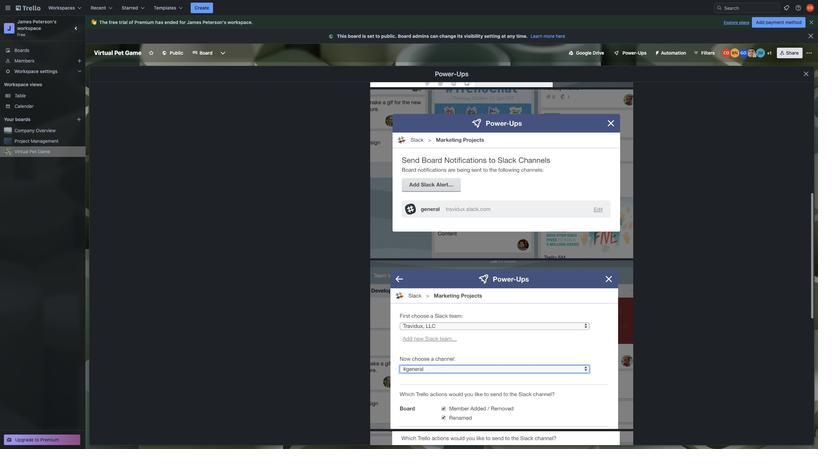 Task type: locate. For each thing, give the bounding box(es) containing it.
1 horizontal spatial james
[[187, 19, 202, 25]]

2 screenshot image from the top
[[371, 89, 634, 258]]

method
[[786, 19, 802, 25]]

this board is set to public. board admins can change its visibility setting at any time. learn more here
[[337, 33, 566, 39]]

peterson's inside the james peterson's workspace free
[[33, 19, 57, 24]]

virtual down project
[[14, 149, 28, 154]]

workspace for workspace views
[[4, 82, 28, 87]]

workspace up table
[[4, 82, 28, 87]]

to right set
[[376, 33, 380, 39]]

1 vertical spatial premium
[[40, 437, 59, 443]]

0 vertical spatial pet
[[114, 49, 124, 56]]

1 horizontal spatial game
[[125, 49, 142, 56]]

virtual pet game
[[94, 49, 142, 56], [14, 149, 50, 154]]

automation button
[[652, 48, 691, 58]]

0 horizontal spatial power-
[[435, 70, 457, 78]]

1 horizontal spatial pet
[[114, 49, 124, 56]]

1 horizontal spatial ups
[[638, 50, 647, 56]]

filters
[[702, 50, 715, 56]]

to right 'upgrade'
[[35, 437, 39, 443]]

👋 the free trial of premium has ended for james peterson's workspace .
[[91, 19, 253, 25]]

christina overa (christinaovera) image right open information menu icon on the top of page
[[807, 4, 815, 12]]

google drive icon image
[[569, 51, 574, 55]]

0 horizontal spatial ups
[[457, 70, 469, 78]]

virtual down the
[[94, 49, 113, 56]]

screenshot image
[[371, 0, 634, 87], [371, 89, 634, 258], [371, 261, 634, 429], [371, 432, 634, 449]]

0 vertical spatial premium
[[135, 19, 154, 25]]

search image
[[717, 5, 723, 11]]

0 horizontal spatial power-ups
[[435, 70, 469, 78]]

filters button
[[692, 48, 717, 58]]

board
[[348, 33, 361, 39]]

free
[[17, 32, 25, 37]]

peterson's down back to home image
[[33, 19, 57, 24]]

board
[[398, 33, 412, 39], [200, 50, 213, 56]]

your
[[4, 116, 14, 122]]

board right the public.
[[398, 33, 412, 39]]

recent
[[91, 5, 106, 11]]

james right for
[[187, 19, 202, 25]]

views
[[30, 82, 42, 87]]

1 horizontal spatial premium
[[135, 19, 154, 25]]

workspace
[[228, 19, 252, 25], [17, 25, 41, 31]]

admins
[[413, 33, 429, 39]]

0 horizontal spatial peterson's
[[33, 19, 57, 24]]

0 horizontal spatial to
[[35, 437, 39, 443]]

1 horizontal spatial power-
[[623, 50, 638, 56]]

0 vertical spatial power-
[[623, 50, 638, 56]]

virtual
[[94, 49, 113, 56], [14, 149, 28, 154]]

0 notifications image
[[783, 4, 791, 12]]

peterson's down create button in the top left of the page
[[203, 19, 226, 25]]

workspaces button
[[44, 3, 86, 13]]

virtual pet game inside text field
[[94, 49, 142, 56]]

Board name text field
[[91, 48, 145, 58]]

0 vertical spatial power-ups
[[623, 50, 647, 56]]

0 horizontal spatial virtual
[[14, 149, 28, 154]]

calendar
[[14, 103, 34, 109]]

drive
[[593, 50, 605, 56]]

christina overa (christinaovera) image left gary orlando (garyorlando) image
[[722, 48, 731, 58]]

1 vertical spatial christina overa (christinaovera) image
[[722, 48, 731, 58]]

virtual pet game down project management
[[14, 149, 50, 154]]

+ 1
[[768, 51, 772, 56]]

1 vertical spatial virtual pet game
[[14, 149, 50, 154]]

0 horizontal spatial christina overa (christinaovera) image
[[722, 48, 731, 58]]

1 vertical spatial ups
[[457, 70, 469, 78]]

of
[[129, 19, 133, 25]]

0 horizontal spatial pet
[[29, 149, 37, 154]]

company
[[14, 128, 35, 133]]

setting
[[485, 33, 501, 39]]

0 horizontal spatial board
[[200, 50, 213, 56]]

0 vertical spatial virtual
[[94, 49, 113, 56]]

free
[[109, 19, 118, 25]]

0 vertical spatial ups
[[638, 50, 647, 56]]

0 horizontal spatial premium
[[40, 437, 59, 443]]

google
[[577, 50, 592, 56]]

workspace for workspace settings
[[14, 68, 39, 74]]

j
[[7, 24, 11, 32]]

peterson's inside banner
[[203, 19, 226, 25]]

0 vertical spatial virtual pet game
[[94, 49, 142, 56]]

james inside the james peterson's workspace free
[[17, 19, 32, 24]]

1 horizontal spatial board
[[398, 33, 412, 39]]

settings
[[40, 68, 58, 74]]

0 vertical spatial christina overa (christinaovera) image
[[807, 4, 815, 12]]

payment
[[766, 19, 785, 25]]

pet down project management
[[29, 149, 37, 154]]

to
[[376, 33, 380, 39], [35, 437, 39, 443]]

automation
[[662, 50, 687, 56]]

1 vertical spatial to
[[35, 437, 39, 443]]

board link
[[189, 48, 217, 58]]

company overview
[[14, 128, 56, 133]]

1 horizontal spatial to
[[376, 33, 380, 39]]

star or unstar board image
[[149, 50, 154, 56]]

open information menu image
[[796, 5, 802, 11]]

boards
[[15, 116, 30, 122]]

4 screenshot image from the top
[[371, 432, 634, 449]]

plans
[[740, 20, 750, 25]]

0 horizontal spatial virtual pet game
[[14, 149, 50, 154]]

power-
[[623, 50, 638, 56], [435, 70, 457, 78]]

premium right of
[[135, 19, 154, 25]]

1 vertical spatial workspace
[[4, 82, 28, 87]]

1 horizontal spatial peterson's
[[203, 19, 226, 25]]

share
[[787, 50, 799, 56]]

james
[[17, 19, 32, 24], [187, 19, 202, 25]]

1 horizontal spatial virtual pet game
[[94, 49, 142, 56]]

workspace inside banner
[[228, 19, 252, 25]]

1 vertical spatial power-ups
[[435, 70, 469, 78]]

templates
[[154, 5, 176, 11]]

sm image
[[328, 33, 337, 40]]

project management
[[14, 138, 59, 144]]

ben nelson (bennelson96) image
[[731, 48, 740, 58]]

virtual inside text field
[[94, 49, 113, 56]]

1 horizontal spatial power-ups
[[623, 50, 647, 56]]

banner
[[86, 16, 819, 29]]

0 vertical spatial workspace
[[14, 68, 39, 74]]

1 vertical spatial workspace
[[17, 25, 41, 31]]

premium right 'upgrade'
[[40, 437, 59, 443]]

workspace down members at the left of the page
[[14, 68, 39, 74]]

at
[[502, 33, 506, 39]]

workspace navigation collapse icon image
[[72, 24, 81, 33]]

+
[[768, 51, 770, 56]]

workspace
[[14, 68, 39, 74], [4, 82, 28, 87]]

1
[[770, 51, 772, 56]]

set
[[367, 33, 375, 39]]

can
[[430, 33, 439, 39]]

christina overa (christinaovera) image
[[807, 4, 815, 12], [722, 48, 731, 58]]

game down management
[[38, 149, 50, 154]]

power-ups
[[623, 50, 647, 56], [435, 70, 469, 78]]

explore
[[724, 20, 739, 25]]

is
[[362, 33, 366, 39]]

add payment method button
[[753, 17, 806, 28]]

primary element
[[0, 0, 819, 16]]

1 vertical spatial power-
[[435, 70, 457, 78]]

ups
[[638, 50, 647, 56], [457, 70, 469, 78]]

pet down trial
[[114, 49, 124, 56]]

1 vertical spatial game
[[38, 149, 50, 154]]

board left customize views image
[[200, 50, 213, 56]]

ended
[[165, 19, 178, 25]]

workspace inside dropdown button
[[14, 68, 39, 74]]

1 horizontal spatial virtual
[[94, 49, 113, 56]]

0 vertical spatial to
[[376, 33, 380, 39]]

Search field
[[723, 3, 780, 13]]

workspaces
[[48, 5, 75, 11]]

company overview link
[[14, 127, 82, 134]]

game left 'star or unstar board' icon
[[125, 49, 142, 56]]

any
[[507, 33, 516, 39]]

add board image
[[76, 117, 82, 122]]

show menu image
[[807, 50, 813, 56]]

1 horizontal spatial workspace
[[228, 19, 252, 25]]

1 horizontal spatial christina overa (christinaovera) image
[[807, 4, 815, 12]]

calendar link
[[14, 103, 82, 110]]

power-ups button
[[610, 48, 651, 58]]

0 vertical spatial workspace
[[228, 19, 252, 25]]

peterson's
[[33, 19, 57, 24], [203, 19, 226, 25]]

game
[[125, 49, 142, 56], [38, 149, 50, 154]]

0 horizontal spatial workspace
[[17, 25, 41, 31]]

james up free at the top left of the page
[[17, 19, 32, 24]]

1 vertical spatial pet
[[29, 149, 37, 154]]

virtual pet game down free
[[94, 49, 142, 56]]

your boards with 3 items element
[[4, 116, 66, 123]]

pet
[[114, 49, 124, 56], [29, 149, 37, 154]]

trial
[[119, 19, 128, 25]]

members link
[[0, 56, 86, 66]]

0 horizontal spatial james
[[17, 19, 32, 24]]

0 vertical spatial game
[[125, 49, 142, 56]]



Task type: describe. For each thing, give the bounding box(es) containing it.
table link
[[14, 92, 82, 99]]

banner containing 👋
[[86, 16, 819, 29]]

power-ups inside power-ups button
[[623, 50, 647, 56]]

the
[[99, 19, 108, 25]]

more
[[544, 33, 555, 39]]

virtual pet game link
[[14, 148, 82, 155]]

recent button
[[87, 3, 117, 13]]

here
[[556, 33, 566, 39]]

1 vertical spatial virtual
[[14, 149, 28, 154]]

public
[[170, 50, 183, 56]]

create button
[[191, 3, 213, 13]]

overview
[[36, 128, 56, 133]]

boards link
[[0, 45, 86, 56]]

public.
[[382, 33, 397, 39]]

explore plans
[[724, 20, 750, 25]]

project
[[14, 138, 30, 144]]

add
[[757, 19, 765, 25]]

learn more here link
[[528, 33, 566, 39]]

its
[[458, 33, 463, 39]]

starred button
[[118, 3, 149, 13]]

members
[[14, 58, 34, 64]]

customize views image
[[220, 50, 226, 56]]

j link
[[4, 23, 14, 34]]

james peterson (jamespeterson93) image
[[748, 48, 757, 58]]

management
[[31, 138, 59, 144]]

0 horizontal spatial game
[[38, 149, 50, 154]]

for
[[180, 19, 186, 25]]

.
[[252, 19, 253, 25]]

gary orlando (garyorlando) image
[[739, 48, 749, 58]]

explore plans button
[[724, 19, 750, 27]]

share button
[[777, 48, 803, 58]]

pet inside text field
[[114, 49, 124, 56]]

create
[[195, 5, 209, 11]]

learn
[[531, 33, 543, 39]]

workspace settings button
[[0, 66, 86, 77]]

starred
[[122, 5, 138, 11]]

public button
[[158, 48, 187, 58]]

google drive
[[577, 50, 605, 56]]

premium inside banner
[[135, 19, 154, 25]]

3 screenshot image from the top
[[371, 261, 634, 429]]

upgrade to premium
[[15, 437, 59, 443]]

google drive button
[[565, 48, 609, 58]]

workspace inside the james peterson's workspace free
[[17, 25, 41, 31]]

upgrade
[[15, 437, 34, 443]]

james peterson's workspace free
[[17, 19, 58, 37]]

0 vertical spatial board
[[398, 33, 412, 39]]

time.
[[517, 33, 528, 39]]

boards
[[14, 47, 29, 53]]

has
[[155, 19, 163, 25]]

project management link
[[14, 138, 82, 144]]

1 vertical spatial board
[[200, 50, 213, 56]]

this member is an admin of this board. image
[[754, 55, 757, 58]]

james peterson's workspace link
[[17, 19, 58, 31]]

1 screenshot image from the top
[[371, 0, 634, 87]]

this
[[337, 33, 347, 39]]

sm image
[[652, 48, 662, 57]]

templates button
[[150, 3, 187, 13]]

game inside text field
[[125, 49, 142, 56]]

add payment method
[[757, 19, 802, 25]]

wave image
[[91, 19, 97, 25]]

upgrade to premium link
[[4, 435, 80, 445]]

table
[[14, 93, 26, 98]]

power- inside button
[[623, 50, 638, 56]]

your boards
[[4, 116, 30, 122]]

change
[[440, 33, 456, 39]]

workspace settings
[[14, 68, 58, 74]]

back to home image
[[16, 3, 40, 13]]

workspace views
[[4, 82, 42, 87]]

ups inside power-ups button
[[638, 50, 647, 56]]

👋
[[91, 19, 97, 25]]

jeremy miller (jeremymiller198) image
[[756, 48, 766, 58]]

visibility
[[464, 33, 483, 39]]



Task type: vqa. For each thing, say whether or not it's contained in the screenshot.
On 1 Board for Terry Turtle
no



